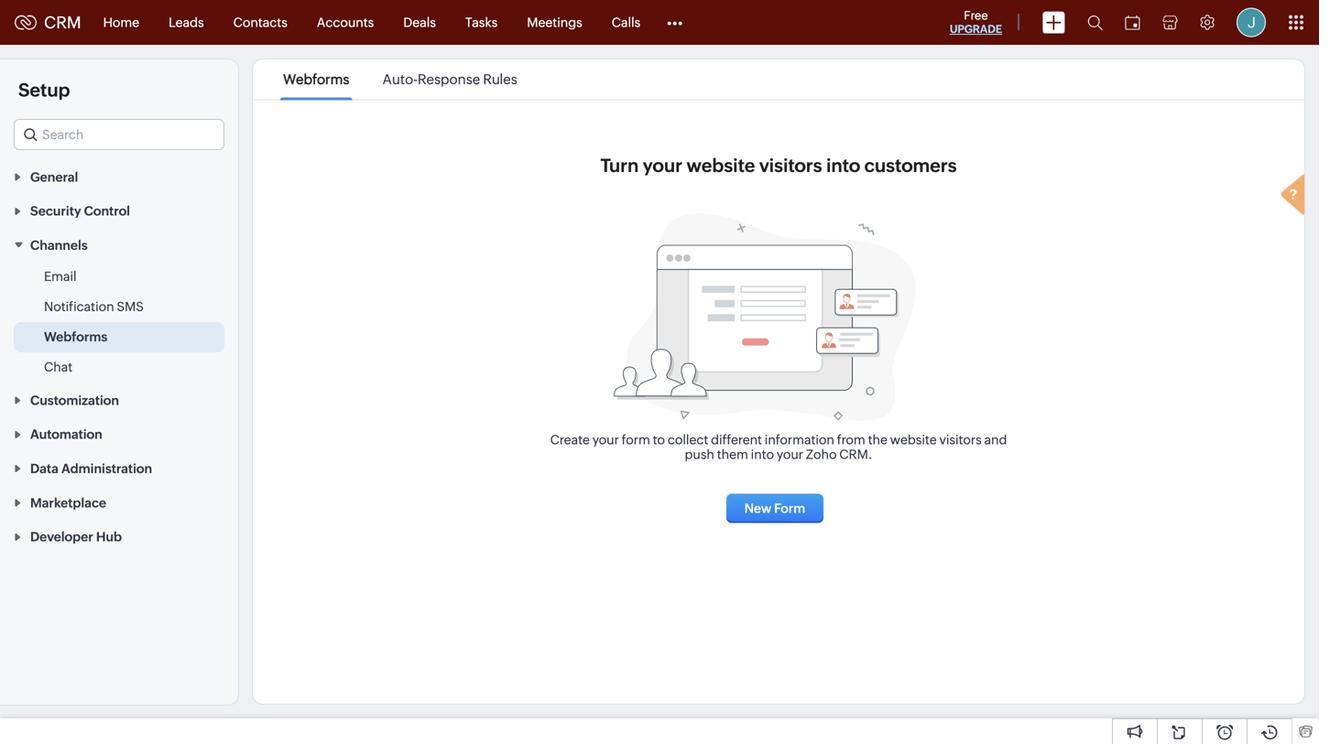Task type: locate. For each thing, give the bounding box(es) containing it.
0 horizontal spatial webforms
[[44, 330, 107, 344]]

your left form
[[592, 433, 619, 447]]

your
[[643, 155, 682, 176], [592, 433, 619, 447], [777, 447, 803, 462]]

profile image
[[1237, 8, 1266, 37]]

automation
[[30, 427, 102, 442]]

calls link
[[597, 0, 655, 44]]

create
[[550, 433, 590, 447]]

list
[[267, 60, 534, 99]]

2 horizontal spatial your
[[777, 447, 803, 462]]

new form
[[744, 502, 805, 516]]

list containing webforms
[[267, 60, 534, 99]]

data administration button
[[0, 451, 238, 485]]

free
[[964, 9, 988, 22]]

deals
[[403, 15, 436, 30]]

them
[[717, 447, 748, 462]]

webforms down accounts
[[283, 71, 349, 87]]

into
[[826, 155, 860, 176], [751, 447, 774, 462]]

0 vertical spatial webforms
[[283, 71, 349, 87]]

visitors
[[759, 155, 822, 176], [939, 433, 982, 447]]

auto-
[[382, 71, 418, 87]]

None field
[[14, 119, 224, 150]]

logo image
[[15, 15, 37, 30]]

1 horizontal spatial into
[[826, 155, 860, 176]]

your left zoho
[[777, 447, 803, 462]]

developer
[[30, 530, 93, 545]]

0 horizontal spatial your
[[592, 433, 619, 447]]

form
[[622, 433, 650, 447]]

0 vertical spatial webforms link
[[280, 71, 352, 87]]

1 horizontal spatial visitors
[[939, 433, 982, 447]]

from
[[837, 433, 865, 447]]

1 vertical spatial webforms
[[44, 330, 107, 344]]

your for turn
[[643, 155, 682, 176]]

1 vertical spatial visitors
[[939, 433, 982, 447]]

into left customers
[[826, 155, 860, 176]]

Search text field
[[15, 120, 224, 149]]

crm
[[44, 13, 81, 32]]

home
[[103, 15, 139, 30]]

your right turn
[[643, 155, 682, 176]]

0 vertical spatial into
[[826, 155, 860, 176]]

1 vertical spatial website
[[890, 433, 937, 447]]

0 vertical spatial website
[[686, 155, 755, 176]]

search element
[[1076, 0, 1114, 45]]

customers
[[864, 155, 957, 176]]

meetings
[[527, 15, 582, 30]]

chat link
[[44, 358, 73, 376]]

website
[[686, 155, 755, 176], [890, 433, 937, 447]]

calls
[[612, 15, 641, 30]]

1 vertical spatial webforms link
[[44, 328, 107, 346]]

webforms down notification
[[44, 330, 107, 344]]

webforms link
[[280, 71, 352, 87], [44, 328, 107, 346]]

developer hub button
[[0, 520, 238, 554]]

1 horizontal spatial website
[[890, 433, 937, 447]]

channels button
[[0, 228, 238, 262]]

1 vertical spatial into
[[751, 447, 774, 462]]

information
[[765, 433, 834, 447]]

accounts link
[[302, 0, 389, 44]]

Other Modules field
[[655, 8, 695, 37]]

0 horizontal spatial website
[[686, 155, 755, 176]]

1 horizontal spatial your
[[643, 155, 682, 176]]

to
[[653, 433, 665, 447]]

webforms link down accounts
[[280, 71, 352, 87]]

rules
[[483, 71, 517, 87]]

visitors inside create your form to collect different information from the website visitors and push them into your zoho crm.
[[939, 433, 982, 447]]

hub
[[96, 530, 122, 545]]

marketplace button
[[0, 485, 238, 520]]

0 horizontal spatial visitors
[[759, 155, 822, 176]]

security
[[30, 204, 81, 219]]

0 horizontal spatial into
[[751, 447, 774, 462]]

deals link
[[389, 0, 451, 44]]

your for create
[[592, 433, 619, 447]]

data administration
[[30, 462, 152, 476]]

channels
[[30, 238, 88, 253]]

webforms link down notification
[[44, 328, 107, 346]]

notification
[[44, 300, 114, 314]]

and
[[984, 433, 1007, 447]]

webforms
[[283, 71, 349, 87], [44, 330, 107, 344]]

1 horizontal spatial webforms
[[283, 71, 349, 87]]

into right them in the bottom of the page
[[751, 447, 774, 462]]

tasks link
[[451, 0, 512, 44]]



Task type: describe. For each thing, give the bounding box(es) containing it.
control
[[84, 204, 130, 219]]

the
[[868, 433, 887, 447]]

contacts
[[233, 15, 287, 30]]

security control
[[30, 204, 130, 219]]

calendar image
[[1125, 15, 1140, 30]]

marketplace
[[30, 496, 106, 511]]

sms
[[117, 300, 144, 314]]

chat
[[44, 360, 73, 375]]

different
[[711, 433, 762, 447]]

general button
[[0, 159, 238, 194]]

free upgrade
[[950, 9, 1002, 35]]

data
[[30, 462, 59, 476]]

email
[[44, 269, 77, 284]]

help image
[[1277, 172, 1314, 222]]

tasks
[[465, 15, 498, 30]]

upgrade
[[950, 23, 1002, 35]]

push
[[685, 447, 714, 462]]

administration
[[61, 462, 152, 476]]

developer hub
[[30, 530, 122, 545]]

turn
[[600, 155, 639, 176]]

channels region
[[0, 262, 238, 383]]

new
[[744, 502, 772, 516]]

leads
[[169, 15, 204, 30]]

search image
[[1087, 15, 1103, 30]]

leads link
[[154, 0, 219, 44]]

accounts
[[317, 15, 374, 30]]

email link
[[44, 267, 77, 286]]

customization
[[30, 393, 119, 408]]

create menu image
[[1042, 11, 1065, 33]]

collect
[[668, 433, 708, 447]]

security control button
[[0, 194, 238, 228]]

form
[[774, 502, 805, 516]]

website inside create your form to collect different information from the website visitors and push them into your zoho crm.
[[890, 433, 937, 447]]

notification sms link
[[44, 298, 144, 316]]

auto-response rules link
[[380, 71, 520, 87]]

0 horizontal spatial webforms link
[[44, 328, 107, 346]]

auto-response rules
[[382, 71, 517, 87]]

automation button
[[0, 417, 238, 451]]

notification sms
[[44, 300, 144, 314]]

profile element
[[1226, 0, 1277, 44]]

crm link
[[15, 13, 81, 32]]

0 vertical spatial visitors
[[759, 155, 822, 176]]

customization button
[[0, 383, 238, 417]]

response
[[418, 71, 480, 87]]

into inside create your form to collect different information from the website visitors and push them into your zoho crm.
[[751, 447, 774, 462]]

meetings link
[[512, 0, 597, 44]]

contacts link
[[219, 0, 302, 44]]

webforms inside channels region
[[44, 330, 107, 344]]

home link
[[88, 0, 154, 44]]

turn your website visitors into customers
[[600, 155, 957, 176]]

zoho
[[806, 447, 837, 462]]

1 horizontal spatial webforms link
[[280, 71, 352, 87]]

new form button
[[726, 494, 824, 523]]

general
[[30, 170, 78, 184]]

setup
[[18, 80, 70, 101]]

create menu element
[[1031, 0, 1076, 44]]

create your form to collect different information from the website visitors and push them into your zoho crm.
[[550, 433, 1007, 462]]

crm.
[[839, 447, 872, 462]]



Task type: vqa. For each thing, say whether or not it's contained in the screenshot.
once
no



